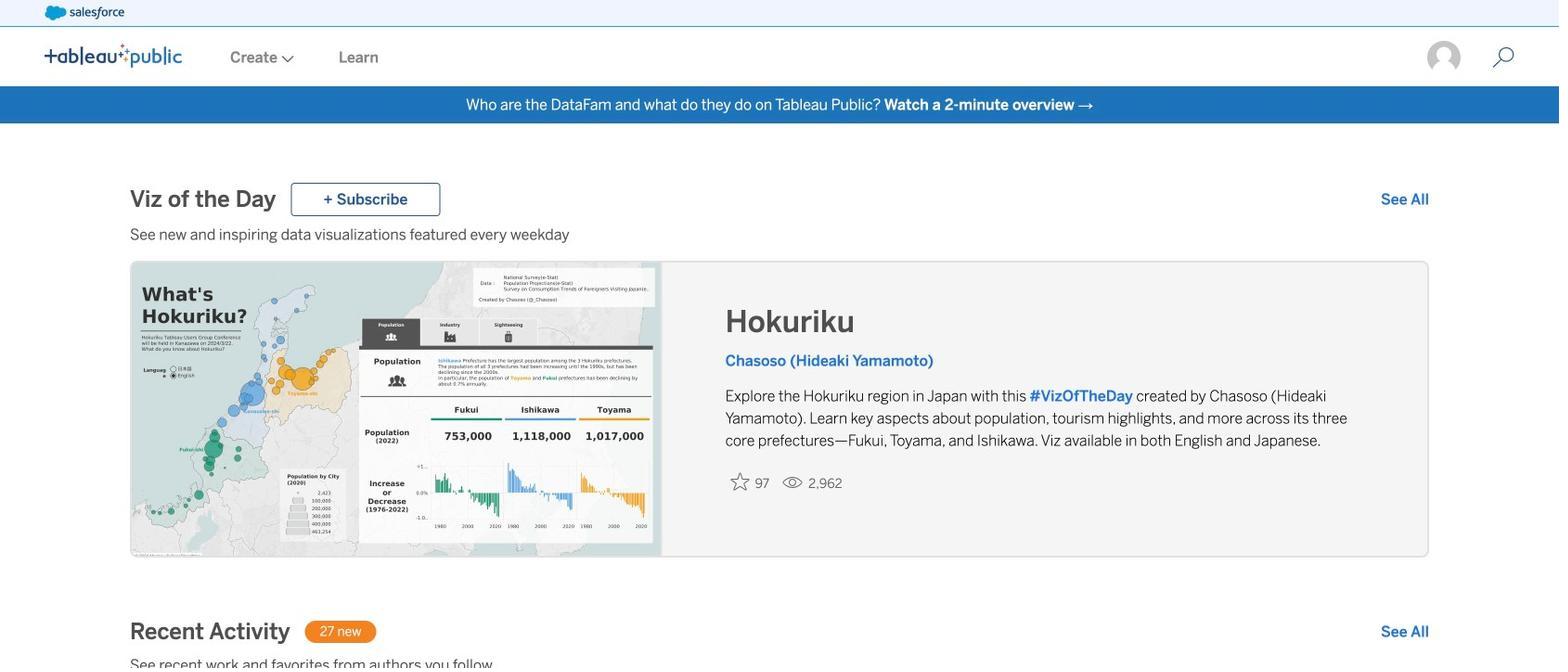 Task type: locate. For each thing, give the bounding box(es) containing it.
see new and inspiring data visualizations featured every weekday element
[[130, 224, 1429, 246]]

recent activity heading
[[130, 617, 290, 647]]

Add Favorite button
[[725, 467, 775, 497]]

add favorite image
[[731, 472, 750, 491]]

salesforce logo image
[[45, 6, 124, 20]]

tara.schultz image
[[1426, 39, 1463, 76]]



Task type: vqa. For each thing, say whether or not it's contained in the screenshot.
CREATE Icon on the left of the page
yes



Task type: describe. For each thing, give the bounding box(es) containing it.
viz of the day heading
[[130, 185, 276, 214]]

go to search image
[[1470, 46, 1537, 69]]

logo image
[[45, 44, 182, 68]]

see all recent activity element
[[1381, 621, 1429, 643]]

create image
[[278, 55, 294, 63]]

tableau public viz of the day image
[[132, 263, 662, 560]]

see all viz of the day element
[[1381, 188, 1429, 211]]

see recent work and favorites from authors you follow element
[[130, 654, 1429, 668]]



